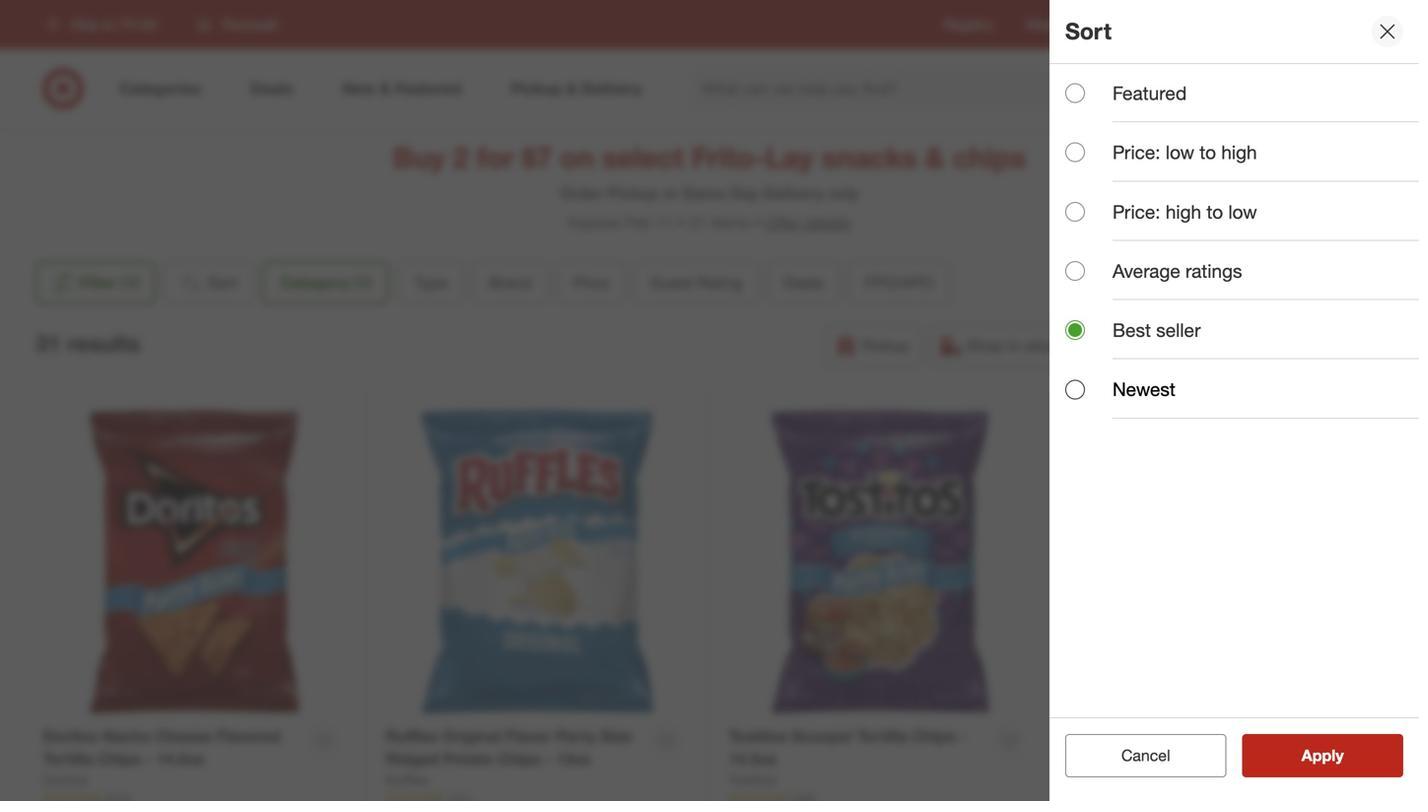 Task type: vqa. For each thing, say whether or not it's contained in the screenshot.


Task type: locate. For each thing, give the bounding box(es) containing it.
find stores
[[1318, 16, 1388, 33]]

offer details
[[765, 213, 851, 232]]

0 horizontal spatial 31
[[35, 330, 61, 358]]

1 vertical spatial tortilla
[[43, 750, 94, 769]]

to up ratings
[[1207, 200, 1223, 223]]

pickup inside buy 2 for $7 on select frito-lay snacks & chips order pickup or same day delivery only
[[607, 184, 658, 203]]

1 (1) from the left
[[121, 273, 139, 292]]

1 horizontal spatial sort
[[1065, 17, 1112, 45]]

-
[[960, 727, 966, 746], [146, 750, 152, 769], [545, 750, 552, 769], [1119, 751, 1126, 770]]

to
[[1200, 141, 1216, 164], [1207, 200, 1223, 223]]

0 horizontal spatial 13oz
[[556, 750, 591, 769]]

1 vertical spatial doritos
[[43, 772, 87, 789]]

0 horizontal spatial ruffles link
[[386, 771, 428, 790]]

size
[[601, 727, 632, 746]]

1 horizontal spatial high
[[1222, 141, 1257, 164]]

best seller
[[1113, 319, 1201, 342]]

1 vertical spatial price:
[[1113, 200, 1161, 223]]

0 vertical spatial 31
[[689, 213, 707, 232]]

14.5oz inside doritos nacho cheese flavored tortilla chips - 14.5oz
[[156, 750, 205, 769]]

to up price: high to low
[[1200, 141, 1216, 164]]

tortilla up doritos 'link'
[[43, 750, 94, 769]]

13oz down cheddar
[[1130, 751, 1165, 770]]

deals
[[784, 273, 823, 292]]

doritos nacho cheese flavored tortilla chips - 14.5oz
[[43, 727, 281, 769]]

high down price: low to high
[[1166, 200, 1202, 223]]

1 vertical spatial sort
[[207, 273, 238, 292]]

doritos link
[[43, 771, 87, 790]]

0 vertical spatial day
[[730, 184, 759, 203]]

high
[[1222, 141, 1257, 164], [1166, 200, 1202, 223]]

newest
[[1113, 378, 1176, 401]]

price: up the average
[[1113, 200, 1161, 223]]

2 tostitos from the top
[[729, 772, 776, 789]]

0 horizontal spatial low
[[1166, 141, 1195, 164]]

doritos nacho cheese flavored tortilla chips - 14.5oz image
[[43, 411, 346, 714], [43, 411, 346, 714]]

ridged
[[386, 750, 439, 769]]

apply button
[[1242, 734, 1404, 778]]

pickup down fpo/apo button
[[862, 336, 909, 355]]

find
[[1318, 16, 1344, 33]]

0 vertical spatial tortilla
[[857, 727, 908, 746]]

0 horizontal spatial same
[[683, 184, 725, 203]]

1 horizontal spatial 14.5oz
[[729, 750, 777, 769]]

1 doritos from the top
[[43, 727, 98, 746]]

1 horizontal spatial ruffles link
[[1072, 772, 1114, 791]]

1 vertical spatial pickup
[[862, 336, 909, 355]]

2 price: from the top
[[1113, 200, 1161, 223]]

snacks
[[822, 140, 917, 175]]

same inside button
[[1118, 336, 1159, 355]]

fpo/apo
[[865, 273, 934, 292]]

low up ratings
[[1229, 200, 1257, 223]]

1 horizontal spatial (1)
[[354, 273, 372, 292]]

1 vertical spatial same
[[1118, 336, 1159, 355]]

2 14.5oz from the left
[[729, 750, 777, 769]]

1 horizontal spatial 13oz
[[1130, 751, 1165, 770]]

guest rating
[[650, 273, 742, 292]]

same up the newest
[[1118, 336, 1159, 355]]

1 vertical spatial to
[[1207, 200, 1223, 223]]

1 tostitos from the top
[[729, 727, 788, 746]]

2 doritos from the top
[[43, 772, 87, 789]]

1 horizontal spatial pickup
[[862, 336, 909, 355]]

$7
[[522, 140, 552, 175]]

pickup button
[[825, 324, 922, 368]]

original
[[442, 727, 501, 746]]

apply
[[1302, 746, 1344, 765]]

0 vertical spatial to
[[1200, 141, 1216, 164]]

type
[[414, 273, 448, 292]]

ruffles inside ruffles cheddar and sour cream chips - 13oz
[[1072, 728, 1124, 747]]

same up '31 items'
[[683, 184, 725, 203]]

0 horizontal spatial 14.5oz
[[156, 750, 205, 769]]

1 horizontal spatial low
[[1229, 200, 1257, 223]]

pickup
[[607, 184, 658, 203], [862, 336, 909, 355]]

14.5oz
[[156, 750, 205, 769], [729, 750, 777, 769]]

0 vertical spatial pickup
[[607, 184, 658, 203]]

0 vertical spatial tostitos
[[729, 727, 788, 746]]

1 horizontal spatial day
[[1163, 336, 1190, 355]]

registry
[[943, 16, 994, 33]]

day right "best"
[[1163, 336, 1190, 355]]

2
[[453, 140, 469, 175]]

doritos inside doritos nacho cheese flavored tortilla chips - 14.5oz
[[43, 727, 98, 746]]

flavor
[[505, 727, 551, 746]]

tostitos
[[729, 727, 788, 746], [729, 772, 776, 789]]

1 horizontal spatial same
[[1118, 336, 1159, 355]]

price
[[573, 273, 609, 292]]

tostitos for tostitos
[[729, 772, 776, 789]]

tostitos inside tostitos scoops! tortilla chips - 14.5oz
[[729, 727, 788, 746]]

(1) right category
[[354, 273, 372, 292]]

doritos for doritos
[[43, 772, 87, 789]]

pickup up feb on the top of page
[[607, 184, 658, 203]]

and
[[1197, 728, 1227, 747]]

1 vertical spatial low
[[1229, 200, 1257, 223]]

stores
[[1348, 16, 1388, 33]]

buy
[[393, 140, 445, 175]]

0 horizontal spatial sort
[[207, 273, 238, 292]]

tortilla right the scoops!
[[857, 727, 908, 746]]

13oz down party
[[556, 750, 591, 769]]

cheese
[[155, 727, 212, 746]]

low
[[1166, 141, 1195, 164], [1229, 200, 1257, 223]]

cream
[[1271, 728, 1321, 747]]

details
[[805, 213, 851, 232]]

ruffles for ruffles original flavor party size ridged potato chips - 13oz
[[386, 727, 438, 746]]

day inside buy 2 for $7 on select frito-lay snacks & chips order pickup or same day delivery only
[[730, 184, 759, 203]]

price: low to high
[[1113, 141, 1257, 164]]

1 horizontal spatial tortilla
[[857, 727, 908, 746]]

None radio
[[1065, 143, 1085, 162], [1065, 202, 1085, 222], [1065, 380, 1085, 399], [1065, 143, 1085, 162], [1065, 202, 1085, 222], [1065, 380, 1085, 399]]

ratings
[[1186, 260, 1242, 282]]

2 (1) from the left
[[354, 273, 372, 292]]

31 results
[[35, 330, 140, 358]]

None radio
[[1065, 83, 1085, 103], [1065, 261, 1085, 281], [1065, 320, 1085, 340], [1065, 83, 1085, 103], [1065, 261, 1085, 281], [1065, 320, 1085, 340]]

1 price: from the top
[[1113, 141, 1161, 164]]

0 vertical spatial doritos
[[43, 727, 98, 746]]

price: for price: low to high
[[1113, 141, 1161, 164]]

brand
[[489, 273, 532, 292]]

brand button
[[472, 261, 548, 305]]

sour
[[1231, 728, 1267, 747]]

11
[[656, 213, 673, 232]]

doritos
[[43, 727, 98, 746], [43, 772, 87, 789]]

(1) inside filter (1) "button"
[[121, 273, 139, 292]]

offer details button
[[750, 211, 851, 234]]

0 vertical spatial high
[[1222, 141, 1257, 164]]

ruffles
[[386, 727, 438, 746], [1072, 728, 1124, 747], [386, 772, 428, 789], [1072, 773, 1114, 790]]

0 vertical spatial delivery
[[763, 184, 824, 203]]

0 horizontal spatial tortilla
[[43, 750, 94, 769]]

0 horizontal spatial high
[[1166, 200, 1202, 223]]

flavored
[[216, 727, 281, 746]]

14.5oz down 'cheese'
[[156, 750, 205, 769]]

0 horizontal spatial day
[[730, 184, 759, 203]]

ruffles original flavor party size ridged potato chips - 13oz image
[[386, 411, 689, 714], [386, 411, 689, 714]]

tostitos scoops! tortilla chips - 14.5oz
[[729, 727, 966, 769]]

tostitos link
[[729, 771, 776, 790]]

day up items
[[730, 184, 759, 203]]

1 vertical spatial day
[[1163, 336, 1190, 355]]

price: down featured
[[1113, 141, 1161, 164]]

1 14.5oz from the left
[[156, 750, 205, 769]]

only
[[828, 184, 859, 203]]

1 horizontal spatial 31
[[689, 213, 707, 232]]

1 vertical spatial 31
[[35, 330, 61, 358]]

or
[[663, 184, 678, 203]]

sort inside sort 'button'
[[207, 273, 238, 292]]

(1) right filter on the left top of page
[[121, 273, 139, 292]]

31 left results
[[35, 330, 61, 358]]

lay
[[766, 140, 814, 175]]

sort
[[1065, 17, 1112, 45], [207, 273, 238, 292]]

31
[[689, 213, 707, 232], [35, 330, 61, 358]]

party
[[556, 727, 596, 746]]

0 horizontal spatial delivery
[[763, 184, 824, 203]]

tostitos scoops! tortilla chips - 14.5oz image
[[729, 411, 1032, 714], [729, 411, 1032, 714]]

0 vertical spatial price:
[[1113, 141, 1161, 164]]

cancel
[[1122, 746, 1171, 765]]

in
[[1008, 336, 1021, 355]]

0 vertical spatial sort
[[1065, 17, 1112, 45]]

ruffles original flavor party size ridged potato chips - 13oz
[[386, 727, 632, 769]]

0 horizontal spatial (1)
[[121, 273, 139, 292]]

0 horizontal spatial pickup
[[607, 184, 658, 203]]

tortilla
[[857, 727, 908, 746], [43, 750, 94, 769]]

high up price: high to low
[[1222, 141, 1257, 164]]

order
[[560, 184, 603, 203]]

deals button
[[767, 261, 840, 305]]

ruffles original flavor party size ridged potato chips - 13oz link
[[386, 726, 643, 771]]

chips
[[912, 727, 956, 746], [98, 750, 141, 769], [498, 750, 541, 769], [1072, 751, 1115, 770]]

0 vertical spatial same
[[683, 184, 725, 203]]

ruffles link for ruffles original flavor party size ridged potato chips - 13oz
[[386, 771, 428, 790]]

ruffles inside ruffles original flavor party size ridged potato chips - 13oz
[[386, 727, 438, 746]]

14.5oz up tostitos link at the bottom of page
[[729, 750, 777, 769]]

1 vertical spatial tostitos
[[729, 772, 776, 789]]

ruffles link for ruffles cheddar and sour cream chips - 13oz
[[1072, 772, 1114, 791]]

1 horizontal spatial delivery
[[1195, 336, 1251, 355]]

same
[[683, 184, 725, 203], [1118, 336, 1159, 355]]

low up price: high to low
[[1166, 141, 1195, 164]]

fpo/apo button
[[848, 261, 950, 305]]

day
[[730, 184, 759, 203], [1163, 336, 1190, 355]]

price:
[[1113, 141, 1161, 164], [1113, 200, 1161, 223]]

ruffles cheddar and sour cream chips - 13oz image
[[1072, 411, 1376, 715], [1072, 411, 1376, 715]]

price button
[[556, 261, 626, 305]]

31 left items
[[689, 213, 707, 232]]

1 vertical spatial delivery
[[1195, 336, 1251, 355]]

to for low
[[1207, 200, 1223, 223]]



Task type: describe. For each thing, give the bounding box(es) containing it.
offer
[[765, 213, 800, 232]]

sort dialog
[[1050, 0, 1419, 801]]

chips inside tostitos scoops! tortilla chips - 14.5oz
[[912, 727, 956, 746]]

chips inside ruffles original flavor party size ridged potato chips - 13oz
[[498, 750, 541, 769]]

frito-
[[692, 140, 766, 175]]

pickup inside button
[[862, 336, 909, 355]]

find stores link
[[1318, 15, 1388, 34]]

day inside button
[[1163, 336, 1190, 355]]

same day delivery button
[[1081, 324, 1264, 368]]

- inside ruffles original flavor party size ridged potato chips - 13oz
[[545, 750, 552, 769]]

filter
[[79, 273, 117, 292]]

chips inside ruffles cheddar and sour cream chips - 13oz
[[1072, 751, 1115, 770]]

average ratings
[[1113, 260, 1242, 282]]

13oz inside ruffles original flavor party size ridged potato chips - 13oz
[[556, 750, 591, 769]]

registry link
[[943, 15, 994, 34]]

type button
[[397, 261, 464, 305]]

tortilla inside tostitos scoops! tortilla chips - 14.5oz
[[857, 727, 908, 746]]

guest
[[650, 273, 692, 292]]

category
[[280, 273, 349, 292]]

weekly
[[1026, 16, 1070, 33]]

feb
[[625, 213, 651, 232]]

&
[[925, 140, 945, 175]]

(1) for category (1)
[[354, 273, 372, 292]]

average
[[1113, 260, 1181, 282]]

31 for 31 items
[[689, 213, 707, 232]]

guest rating button
[[633, 261, 759, 305]]

buy 2 for $7 on select frito-lay snacks & chips order pickup or same day delivery only
[[393, 140, 1026, 203]]

same inside buy 2 for $7 on select frito-lay snacks & chips order pickup or same day delivery only
[[683, 184, 725, 203]]

cheddar
[[1128, 728, 1193, 747]]

shop in store button
[[930, 324, 1074, 368]]

31 items
[[689, 213, 750, 232]]

select
[[602, 140, 684, 175]]

potato
[[444, 750, 493, 769]]

best
[[1113, 319, 1151, 342]]

ruffles for ruffles cheddar and sour cream chips - 13oz's ruffles link
[[1072, 773, 1114, 790]]

doritos nacho cheese flavored tortilla chips - 14.5oz link
[[43, 726, 300, 771]]

14.5oz inside tostitos scoops! tortilla chips - 14.5oz
[[729, 750, 777, 769]]

filter (1) button
[[35, 261, 155, 305]]

31 for 31 results
[[35, 330, 61, 358]]

ruffles for ruffles original flavor party size ridged potato chips - 13oz's ruffles link
[[386, 772, 428, 789]]

results
[[67, 330, 140, 358]]

weekly ad
[[1026, 16, 1091, 33]]

nacho
[[102, 727, 151, 746]]

store
[[1025, 336, 1061, 355]]

shop
[[967, 336, 1004, 355]]

sort inside sort dialog
[[1065, 17, 1112, 45]]

chips
[[953, 140, 1026, 175]]

- inside tostitos scoops! tortilla chips - 14.5oz
[[960, 727, 966, 746]]

tostitos scoops! tortilla chips - 14.5oz link
[[729, 726, 986, 771]]

0 vertical spatial low
[[1166, 141, 1195, 164]]

scoops!
[[792, 727, 853, 746]]

expires
[[568, 213, 621, 232]]

delivery inside buy 2 for $7 on select frito-lay snacks & chips order pickup or same day delivery only
[[763, 184, 824, 203]]

1 vertical spatial high
[[1166, 200, 1202, 223]]

price: for price: high to low
[[1113, 200, 1161, 223]]

(1) for filter (1)
[[121, 273, 139, 292]]

chips inside doritos nacho cheese flavored tortilla chips - 14.5oz
[[98, 750, 141, 769]]

same day delivery
[[1118, 336, 1251, 355]]

sort button
[[163, 261, 255, 305]]

to for high
[[1200, 141, 1216, 164]]

ruffles for ruffles cheddar and sour cream chips - 13oz
[[1072, 728, 1124, 747]]

for
[[477, 140, 514, 175]]

search
[[1136, 81, 1184, 100]]

seller
[[1156, 319, 1201, 342]]

items
[[711, 213, 750, 232]]

delivery inside button
[[1195, 336, 1251, 355]]

What can we help you find? suggestions appear below search field
[[691, 67, 1150, 110]]

ruffles cheddar and sour cream chips - 13oz link
[[1072, 727, 1330, 772]]

ruffles cheddar and sour cream chips - 13oz
[[1072, 728, 1321, 770]]

rating
[[697, 273, 742, 292]]

ad
[[1074, 16, 1091, 33]]

featured
[[1113, 82, 1187, 104]]

doritos for doritos nacho cheese flavored tortilla chips - 14.5oz
[[43, 727, 98, 746]]

weekly ad link
[[1026, 15, 1091, 34]]

13oz inside ruffles cheddar and sour cream chips - 13oz
[[1130, 751, 1165, 770]]

- inside doritos nacho cheese flavored tortilla chips - 14.5oz
[[146, 750, 152, 769]]

tostitos for tostitos scoops! tortilla chips - 14.5oz
[[729, 727, 788, 746]]

shop in store
[[967, 336, 1061, 355]]

on
[[560, 140, 594, 175]]

category (1)
[[280, 273, 372, 292]]

expires feb 11
[[568, 213, 673, 232]]

price: high to low
[[1113, 200, 1257, 223]]

search button
[[1136, 67, 1184, 114]]

tortilla inside doritos nacho cheese flavored tortilla chips - 14.5oz
[[43, 750, 94, 769]]

- inside ruffles cheddar and sour cream chips - 13oz
[[1119, 751, 1126, 770]]

filter (1)
[[79, 273, 139, 292]]



